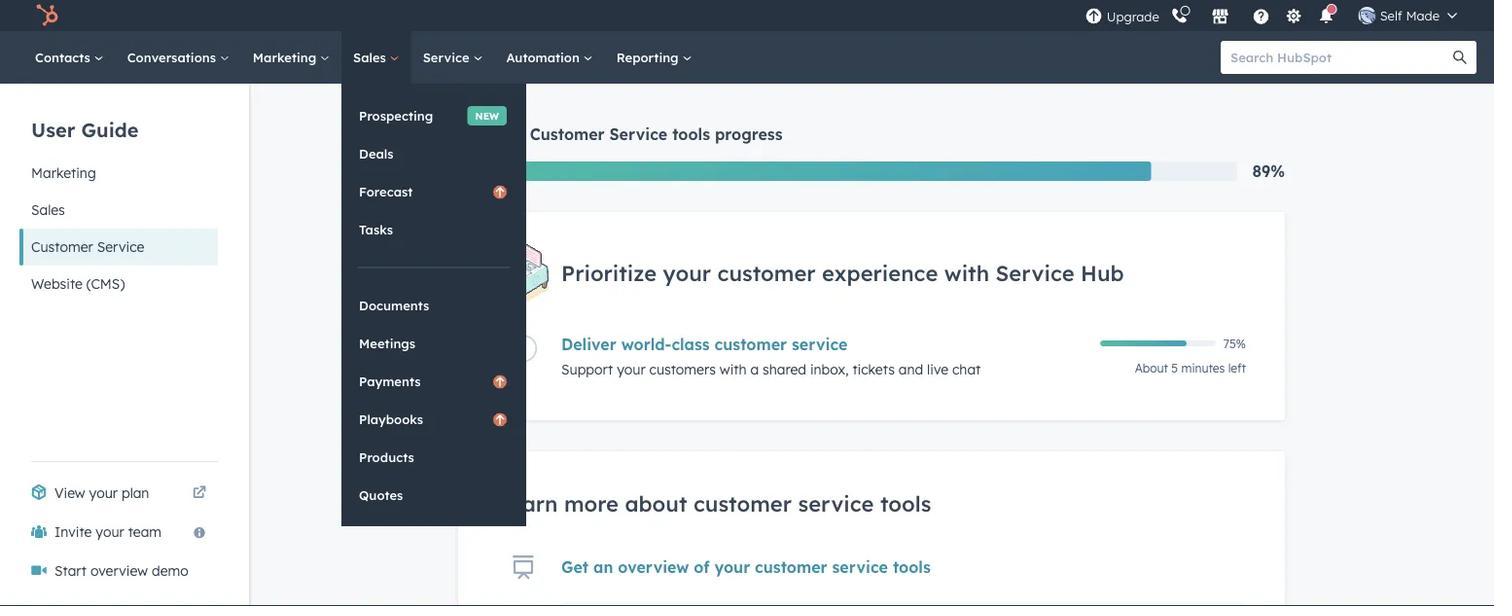 Task type: locate. For each thing, give the bounding box(es) containing it.
deliver world-class customer service support your customers with a shared inbox, tickets and live chat
[[561, 335, 981, 378]]

service down sales button
[[97, 238, 144, 255]]

self made button
[[1347, 0, 1469, 31]]

1 vertical spatial with
[[720, 361, 747, 378]]

conversations link
[[116, 31, 241, 84]]

0 vertical spatial marketing
[[253, 49, 320, 65]]

service inside customer service button
[[97, 238, 144, 255]]

payments
[[359, 373, 421, 389]]

your left 'plan'
[[89, 485, 118, 502]]

marketing left 'sales' link
[[253, 49, 320, 65]]

about 5 minutes left
[[1135, 361, 1247, 375]]

prioritize your customer experience with service hub
[[561, 260, 1125, 287]]

overview
[[618, 557, 689, 576], [90, 562, 148, 579]]

reporting
[[617, 49, 683, 65]]

get an overview of your customer service tools
[[561, 557, 931, 576]]

invite
[[54, 524, 92, 541]]

tasks link
[[342, 211, 526, 248]]

marketplaces button
[[1201, 0, 1241, 31]]

customer
[[718, 260, 816, 287], [715, 335, 787, 354], [694, 490, 792, 517], [755, 557, 828, 576]]

shared
[[763, 361, 807, 378]]

self
[[1381, 7, 1403, 23]]

help button
[[1245, 0, 1278, 31]]

user guide
[[31, 117, 139, 142]]

demo
[[152, 562, 189, 579]]

settings link
[[1282, 5, 1307, 26]]

0 horizontal spatial with
[[720, 361, 747, 378]]

sales inside button
[[31, 201, 65, 218]]

contacts link
[[23, 31, 116, 84]]

1 horizontal spatial customer
[[530, 125, 605, 144]]

overview inside "start overview demo" link
[[90, 562, 148, 579]]

hubspot image
[[35, 4, 58, 27]]

customer right the your
[[530, 125, 605, 144]]

more
[[564, 490, 619, 517]]

sales up prospecting
[[353, 49, 390, 65]]

your inside button
[[96, 524, 124, 541]]

with inside 'deliver world-class customer service support your customers with a shared inbox, tickets and live chat'
[[720, 361, 747, 378]]

2 vertical spatial tools
[[893, 557, 931, 576]]

calling icon image
[[1171, 8, 1189, 25]]

your for customer
[[663, 260, 711, 287]]

reporting link
[[605, 31, 704, 84]]

service
[[423, 49, 473, 65], [610, 125, 668, 144], [97, 238, 144, 255], [996, 260, 1075, 287]]

1 vertical spatial sales
[[31, 201, 65, 218]]

made
[[1407, 7, 1440, 23]]

0 horizontal spatial overview
[[90, 562, 148, 579]]

with right experience
[[945, 260, 990, 287]]

1 horizontal spatial overview
[[618, 557, 689, 576]]

customer inside 'deliver world-class customer service support your customers with a shared inbox, tickets and live chat'
[[715, 335, 787, 354]]

service right 'sales' link
[[423, 49, 473, 65]]

customer up a
[[715, 335, 787, 354]]

overview left of
[[618, 557, 689, 576]]

your down world-
[[617, 361, 646, 378]]

learn
[[497, 490, 558, 517]]

your inside 'deliver world-class customer service support your customers with a shared inbox, tickets and live chat'
[[617, 361, 646, 378]]

settings image
[[1286, 8, 1303, 26]]

customer up 'deliver world-class customer service support your customers with a shared inbox, tickets and live chat'
[[718, 260, 816, 287]]

overview down invite your team button
[[90, 562, 148, 579]]

1 horizontal spatial marketing
[[253, 49, 320, 65]]

your for plan
[[89, 485, 118, 502]]

0 horizontal spatial marketing
[[31, 164, 96, 181]]

1 vertical spatial customer
[[31, 238, 93, 255]]

1 vertical spatial marketing
[[31, 164, 96, 181]]

products
[[359, 449, 414, 465]]

link opens in a new window image
[[193, 482, 206, 505], [193, 487, 206, 500]]

customer right of
[[755, 557, 828, 576]]

0 vertical spatial customer
[[530, 125, 605, 144]]

quotes
[[359, 487, 403, 503]]

your up 'class'
[[663, 260, 711, 287]]

[object object] complete progress bar
[[1101, 340, 1187, 346]]

notifications image
[[1318, 9, 1336, 26]]

team
[[128, 524, 162, 541]]

get
[[561, 557, 589, 576]]

0 vertical spatial service
[[792, 335, 848, 354]]

your
[[663, 260, 711, 287], [617, 361, 646, 378], [89, 485, 118, 502], [96, 524, 124, 541], [715, 557, 750, 576]]

Search HubSpot search field
[[1221, 41, 1460, 74]]

start
[[54, 562, 87, 579]]

calling icon button
[[1164, 3, 1197, 28]]

tasks
[[359, 221, 393, 238]]

about
[[625, 490, 688, 517]]

invite your team
[[54, 524, 162, 541]]

0 vertical spatial sales
[[353, 49, 390, 65]]

0 horizontal spatial sales
[[31, 201, 65, 218]]

start overview demo
[[54, 562, 189, 579]]

with
[[945, 260, 990, 287], [720, 361, 747, 378]]

view your plan
[[54, 485, 149, 502]]

sales menu
[[342, 84, 526, 527]]

search button
[[1444, 41, 1477, 74]]

forecast
[[359, 184, 413, 200]]

service
[[792, 335, 848, 354], [798, 490, 874, 517], [832, 557, 888, 576]]

marketing
[[253, 49, 320, 65], [31, 164, 96, 181]]

marketing button
[[19, 155, 218, 192]]

help image
[[1253, 9, 1271, 26]]

5
[[1172, 361, 1179, 375]]

0 vertical spatial with
[[945, 260, 990, 287]]

inbox,
[[810, 361, 849, 378]]

service left hub
[[996, 260, 1075, 287]]

customer up website
[[31, 238, 93, 255]]

start overview demo link
[[19, 552, 218, 591]]

customer inside button
[[31, 238, 93, 255]]

menu
[[1084, 0, 1471, 31]]

website
[[31, 275, 83, 292]]

your left team
[[96, 524, 124, 541]]

service inside 'deliver world-class customer service support your customers with a shared inbox, tickets and live chat'
[[792, 335, 848, 354]]

learn more about customer service tools
[[497, 490, 932, 517]]

menu containing self made
[[1084, 0, 1471, 31]]

customer
[[530, 125, 605, 144], [31, 238, 93, 255]]

marketing down user
[[31, 164, 96, 181]]

sales up customer service
[[31, 201, 65, 218]]

0 vertical spatial tools
[[673, 125, 710, 144]]

0 horizontal spatial customer
[[31, 238, 93, 255]]

playbooks link
[[342, 401, 526, 438]]

sales link
[[342, 31, 411, 84]]

1 vertical spatial tools
[[881, 490, 932, 517]]

get an overview of your customer service tools button
[[561, 557, 931, 576]]

guide
[[81, 117, 139, 142]]

1 vertical spatial service
[[798, 490, 874, 517]]

with left a
[[720, 361, 747, 378]]



Task type: vqa. For each thing, say whether or not it's contained in the screenshot.
All views's All
no



Task type: describe. For each thing, give the bounding box(es) containing it.
view your plan link
[[19, 474, 218, 513]]

user
[[31, 117, 75, 142]]

new
[[475, 110, 499, 122]]

upgrade
[[1107, 9, 1160, 25]]

marketplaces image
[[1212, 9, 1230, 26]]

website (cms) button
[[19, 266, 218, 303]]

deals
[[359, 146, 394, 162]]

live
[[928, 361, 949, 378]]

75%
[[1224, 336, 1247, 351]]

ruby anderson image
[[1359, 7, 1377, 24]]

website (cms)
[[31, 275, 125, 292]]

service link
[[411, 31, 495, 84]]

support
[[561, 361, 613, 378]]

chat
[[953, 361, 981, 378]]

prioritize
[[561, 260, 657, 287]]

hub
[[1081, 260, 1125, 287]]

world-
[[621, 335, 672, 354]]

quotes link
[[342, 477, 526, 514]]

upgrade image
[[1086, 8, 1103, 26]]

meetings link
[[342, 325, 526, 362]]

hubspot link
[[23, 4, 73, 27]]

1 horizontal spatial with
[[945, 260, 990, 287]]

an
[[594, 557, 613, 576]]

2 link opens in a new window image from the top
[[193, 487, 206, 500]]

2 vertical spatial service
[[832, 557, 888, 576]]

your
[[489, 125, 525, 144]]

service for about
[[798, 490, 874, 517]]

your for team
[[96, 524, 124, 541]]

your right of
[[715, 557, 750, 576]]

sales button
[[19, 192, 218, 229]]

marketing inside button
[[31, 164, 96, 181]]

customers
[[650, 361, 716, 378]]

1 link opens in a new window image from the top
[[193, 482, 206, 505]]

customer up get an overview of your customer service tools button
[[694, 490, 792, 517]]

notifications button
[[1311, 0, 1344, 31]]

self made
[[1381, 7, 1440, 23]]

deliver
[[561, 335, 617, 354]]

automation
[[506, 49, 584, 65]]

service down reporting
[[610, 125, 668, 144]]

documents link
[[342, 287, 526, 324]]

tickets
[[853, 361, 895, 378]]

experience
[[822, 260, 938, 287]]

view
[[54, 485, 85, 502]]

automation link
[[495, 31, 605, 84]]

plan
[[122, 485, 149, 502]]

customer service
[[31, 238, 144, 255]]

class
[[672, 335, 710, 354]]

(cms)
[[86, 275, 125, 292]]

service inside service link
[[423, 49, 473, 65]]

invite your team button
[[19, 513, 218, 552]]

1 horizontal spatial sales
[[353, 49, 390, 65]]

left
[[1229, 361, 1247, 375]]

deals link
[[342, 135, 526, 172]]

documents
[[359, 297, 429, 313]]

contacts
[[35, 49, 94, 65]]

meetings
[[359, 335, 416, 351]]

about
[[1135, 361, 1169, 375]]

deliver world-class customer service button
[[561, 335, 1089, 354]]

playbooks
[[359, 411, 423, 427]]

your customer service tools progress
[[489, 125, 783, 144]]

forecast link
[[342, 173, 526, 210]]

service for class
[[792, 335, 848, 354]]

products link
[[342, 439, 526, 476]]

your customer service tools progress progress bar
[[458, 162, 1152, 181]]

conversations
[[127, 49, 220, 65]]

payments link
[[342, 363, 526, 400]]

89%
[[1253, 162, 1285, 181]]

minutes
[[1182, 361, 1225, 375]]

user guide views element
[[19, 84, 218, 303]]

search image
[[1454, 51, 1467, 64]]

progress
[[715, 125, 783, 144]]

and
[[899, 361, 924, 378]]

customer service button
[[19, 229, 218, 266]]

marketing link
[[241, 31, 342, 84]]

of
[[694, 557, 710, 576]]

prospecting
[[359, 108, 433, 124]]



